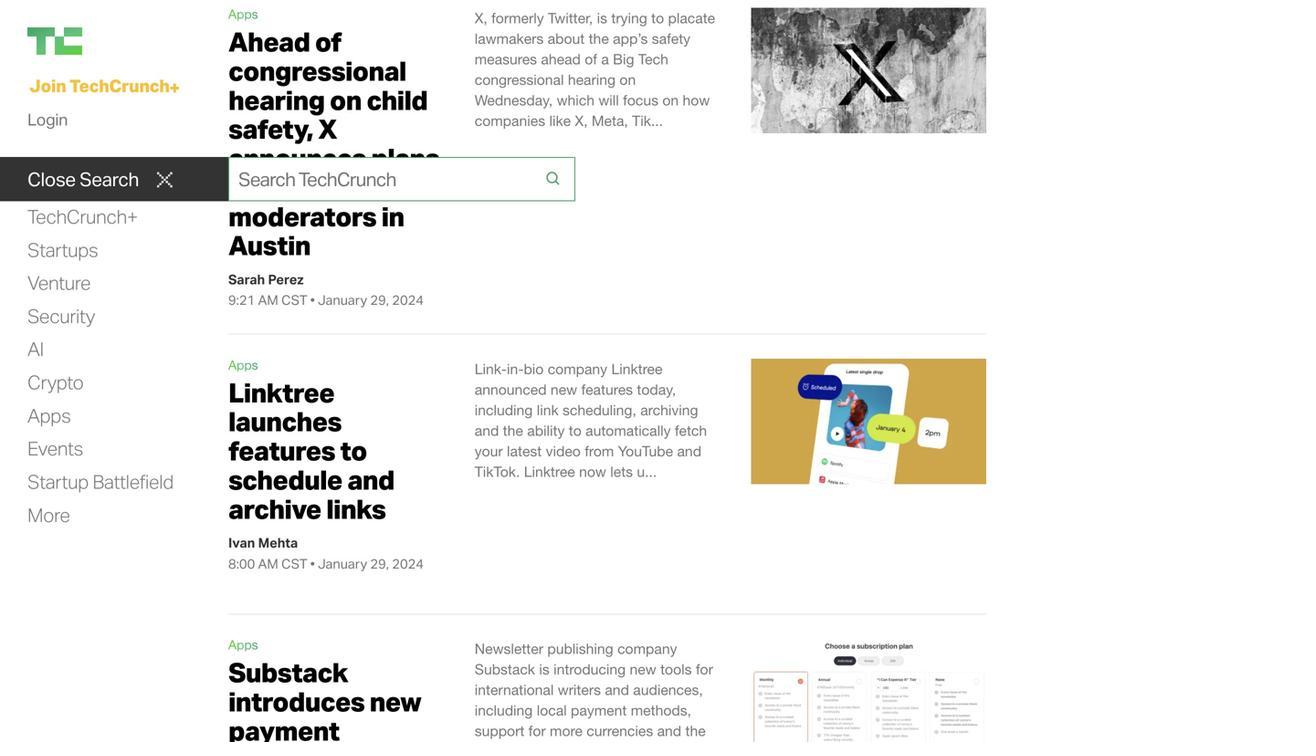 Task type: describe. For each thing, give the bounding box(es) containing it.
• inside apps ahead of congressional hearing on child safety, x announces plans to hire 100 moderators in austin sarah perez 9:21 am cst • january 29, 2024
[[310, 292, 315, 308]]

close
[[27, 167, 76, 191]]

the inside 'x, formerly twitter, is trying to placate lawmakers about the app's safety measures ahead of a big tech congressional hearing on wednesday, which will focus on how companies like x, meta, tik...'
[[589, 30, 609, 47]]

austin
[[228, 229, 311, 262]]

apps for ahead
[[228, 6, 258, 22]]

new for substack introduces new payme
[[630, 662, 657, 679]]

january inside apps linktree launches features to schedule and archive links ivan mehta 8:00 am cst • january 29, 2024
[[318, 555, 367, 572]]

apps for substack
[[228, 638, 258, 653]]

x (formerly twitter) logo on a cracked wall image
[[752, 8, 987, 134]]

and up your
[[475, 423, 499, 439]]

writers
[[558, 682, 601, 699]]

and inside apps linktree launches features to schedule and archive links ivan mehta 8:00 am cst • january 29, 2024
[[348, 463, 395, 497]]

join techcrunch +
[[29, 74, 180, 98]]

schedule
[[228, 463, 342, 497]]

new inside apps substack introduces new payme
[[370, 685, 421, 719]]

1 horizontal spatial on
[[620, 71, 636, 88]]

international
[[475, 682, 554, 699]]

substack local currency image
[[752, 639, 987, 743]]

placate
[[668, 10, 716, 27]]

safety
[[652, 30, 691, 47]]

startup battlefield link
[[27, 470, 174, 495]]

is inside 'x, formerly twitter, is trying to placate lawmakers about the app's safety measures ahead of a big tech congressional hearing on wednesday, which will focus on how companies like x, meta, tik...'
[[597, 10, 608, 27]]

1 horizontal spatial x,
[[575, 112, 588, 129]]

techcrunch+
[[27, 205, 138, 228]]

• inside apps linktree launches features to schedule and archive links ivan mehta 8:00 am cst • january 29, 2024
[[310, 555, 315, 572]]

substack inside newsletter publishing company substack is introducing new tools for international writers and audiences, including local payment methods, support for more currencies and
[[475, 662, 535, 679]]

link
[[537, 402, 559, 419]]

and inside newsletter publishing company substack is introducing new tools for international writers and audiences, including local payment methods, support for more currencies and
[[605, 682, 630, 699]]

am inside apps ahead of congressional hearing on child safety, x announces plans to hire 100 moderators in austin sarah perez 9:21 am cst • january 29, 2024
[[258, 292, 278, 308]]

8:00
[[228, 555, 255, 572]]

including inside link-in-bio company linktree announced new features today, including link scheduling, archiving and the ability to automatically fetch your latest video from youtube and tiktok. linktree now lets u...
[[475, 402, 533, 419]]

congressional inside 'x, formerly twitter, is trying to placate lawmakers about the app's safety measures ahead of a big tech congressional hearing on wednesday, which will focus on how companies like x, meta, tik...'
[[475, 71, 564, 88]]

which
[[557, 92, 595, 109]]

sarah perez link
[[228, 271, 304, 288]]

startup
[[27, 470, 89, 494]]

security
[[27, 304, 95, 328]]

link-
[[475, 361, 507, 378]]

from
[[585, 443, 614, 460]]

to inside 'x, formerly twitter, is trying to placate lawmakers about the app's safety measures ahead of a big tech congressional hearing on wednesday, which will focus on how companies like x, meta, tik...'
[[652, 10, 664, 27]]

apps linktree launches features to schedule and archive links ivan mehta 8:00 am cst • january 29, 2024
[[228, 358, 424, 572]]

2 horizontal spatial linktree
[[612, 361, 663, 378]]

companies
[[475, 112, 546, 129]]

app's
[[613, 30, 648, 47]]

formerly
[[492, 10, 544, 27]]

in
[[382, 199, 404, 233]]

29, inside apps ahead of congressional hearing on child safety, x announces plans to hire 100 moderators in austin sarah perez 9:21 am cst • january 29, 2024
[[370, 292, 389, 308]]

hearing inside 'x, formerly twitter, is trying to placate lawmakers about the app's safety measures ahead of a big tech congressional hearing on wednesday, which will focus on how companies like x, meta, tik...'
[[568, 71, 616, 88]]

0 vertical spatial for
[[696, 662, 714, 679]]

support
[[475, 723, 525, 740]]

how
[[683, 92, 710, 109]]

newsletter
[[475, 641, 544, 658]]

launches
[[228, 405, 342, 438]]

startups link
[[27, 238, 98, 262]]

audiences,
[[634, 682, 703, 699]]

apps link up events
[[27, 404, 71, 428]]

publishing
[[548, 641, 614, 658]]

company inside link-in-bio company linktree announced new features today, including link scheduling, archiving and the ability to automatically fetch your latest video from youtube and tiktok. linktree now lets u...
[[548, 361, 608, 378]]

lets
[[611, 464, 633, 481]]

your
[[475, 443, 503, 460]]

newsletter publishing company substack is introducing new tools for international writers and audiences, including local payment methods, support for more currencies and
[[475, 641, 714, 743]]

2 horizontal spatial on
[[663, 92, 679, 109]]

x, formerly twitter, is trying to placate lawmakers about the app's safety measures ahead of a big tech congressional hearing on wednesday, which will focus on how companies like x, meta, tik...
[[475, 10, 716, 129]]

apps link for substack introduces new payme
[[228, 638, 258, 653]]

ivan mehta link
[[228, 535, 298, 552]]

hearing inside apps ahead of congressional hearing on child safety, x announces plans to hire 100 moderators in austin sarah perez 9:21 am cst • january 29, 2024
[[228, 83, 325, 116]]

scheduling,
[[563, 402, 637, 419]]

substack inside apps substack introduces new payme
[[228, 656, 348, 690]]

sarah
[[228, 271, 265, 288]]

ai
[[27, 337, 44, 361]]

twitter,
[[548, 10, 593, 27]]

payment
[[571, 703, 627, 720]]

links
[[326, 492, 386, 526]]

archive
[[228, 492, 321, 526]]

ahead
[[228, 25, 310, 58]]

new for linktree launches features to schedule and archive links
[[551, 381, 578, 398]]

apps link for linktree launches features to schedule and archive links
[[228, 358, 258, 373]]

safety,
[[228, 112, 313, 145]]

lawmakers
[[475, 30, 544, 47]]

cst inside apps ahead of congressional hearing on child safety, x announces plans to hire 100 moderators in austin sarah perez 9:21 am cst • january 29, 2024
[[281, 292, 308, 308]]

in-
[[507, 361, 524, 378]]

startups
[[27, 238, 98, 262]]

ivan
[[228, 535, 255, 552]]

meta,
[[592, 112, 629, 129]]

ability
[[527, 423, 565, 439]]

methods,
[[631, 703, 692, 720]]

am inside apps linktree launches features to schedule and archive links ivan mehta 8:00 am cst • january 29, 2024
[[258, 555, 278, 572]]

tools
[[661, 662, 692, 679]]

focus
[[623, 92, 659, 109]]

apps down crypto 'link'
[[27, 404, 71, 428]]

apps substack introduces new payme
[[228, 638, 421, 743]]

plans
[[371, 141, 439, 175]]

ai link
[[27, 337, 44, 362]]

9:21
[[228, 292, 255, 308]]

venture link
[[27, 271, 91, 296]]

announces
[[228, 141, 366, 175]]

local
[[537, 703, 567, 720]]

events
[[27, 437, 83, 461]]

100
[[314, 170, 360, 204]]

close search
[[27, 167, 139, 191]]



Task type: vqa. For each thing, say whether or not it's contained in the screenshot.
is inside the Newsletter publishing company Substack is introducing new tools for international writers and audiences, including local payment methods, support for more currencies and
yes



Task type: locate. For each thing, give the bounding box(es) containing it.
on inside apps ahead of congressional hearing on child safety, x announces plans to hire 100 moderators in austin sarah perez 9:21 am cst • january 29, 2024
[[330, 83, 362, 116]]

big
[[613, 51, 635, 68]]

youtube
[[618, 443, 674, 460]]

1 horizontal spatial for
[[696, 662, 714, 679]]

• down "archive" on the bottom
[[310, 555, 315, 572]]

0 vertical spatial new
[[551, 381, 578, 398]]

1 vertical spatial for
[[529, 723, 546, 740]]

company up the tools
[[618, 641, 678, 658]]

new inside newsletter publishing company substack is introducing new tools for international writers and audiences, including local payment methods, support for more currencies and
[[630, 662, 657, 679]]

•
[[310, 292, 315, 308], [310, 555, 315, 572]]

1 horizontal spatial linktree
[[524, 464, 575, 481]]

0 vertical spatial cst
[[281, 292, 308, 308]]

0 horizontal spatial company
[[548, 361, 608, 378]]

today,
[[637, 381, 676, 398]]

1 including from the top
[[475, 402, 533, 419]]

features inside apps linktree launches features to schedule and archive links ivan mehta 8:00 am cst • january 29, 2024
[[228, 434, 335, 467]]

introduces
[[228, 685, 365, 719]]

is up international
[[539, 662, 550, 679]]

1 cst from the top
[[281, 292, 308, 308]]

techcrunch image
[[27, 27, 82, 55]]

1 am from the top
[[258, 292, 278, 308]]

2024 inside apps linktree launches features to schedule and archive links ivan mehta 8:00 am cst • january 29, 2024
[[392, 555, 424, 572]]

1 horizontal spatial company
[[618, 641, 678, 658]]

of inside apps ahead of congressional hearing on child safety, x announces plans to hire 100 moderators in austin sarah perez 9:21 am cst • january 29, 2024
[[315, 25, 341, 58]]

archiving
[[641, 402, 699, 419]]

0 vertical spatial the
[[589, 30, 609, 47]]

for
[[696, 662, 714, 679], [529, 723, 546, 740]]

cst down mehta
[[281, 555, 308, 572]]

congressional inside apps ahead of congressional hearing on child safety, x announces plans to hire 100 moderators in austin sarah perez 9:21 am cst • january 29, 2024
[[228, 54, 406, 87]]

2 29, from the top
[[370, 555, 389, 572]]

features inside link-in-bio company linktree announced new features today, including link scheduling, archiving and the ability to automatically fetch your latest video from youtube and tiktok. linktree now lets u...
[[582, 381, 633, 398]]

apps link up introduces
[[228, 638, 258, 653]]

the up a
[[589, 30, 609, 47]]

hearing down ahead
[[228, 83, 325, 116]]

cst
[[281, 292, 308, 308], [281, 555, 308, 572]]

including down 'announced'
[[475, 402, 533, 419]]

1 horizontal spatial substack
[[475, 662, 535, 679]]

including inside newsletter publishing company substack is introducing new tools for international writers and audiences, including local payment methods, support for more currencies and
[[475, 703, 533, 720]]

0 vertical spatial company
[[548, 361, 608, 378]]

congressional up wednesday,
[[475, 71, 564, 88]]

tik...
[[632, 112, 663, 129]]

am down the ivan mehta "link"
[[258, 555, 278, 572]]

is left trying
[[597, 10, 608, 27]]

hearing
[[568, 71, 616, 88], [228, 83, 325, 116]]

search
[[80, 167, 139, 191]]

techcrunch+ link
[[27, 205, 138, 229]]

on left "how"
[[663, 92, 679, 109]]

including up support
[[475, 703, 533, 720]]

now
[[579, 464, 607, 481]]

on left child
[[330, 83, 362, 116]]

1 january from the top
[[318, 292, 367, 308]]

1 horizontal spatial of
[[585, 51, 598, 68]]

0 horizontal spatial hearing
[[228, 83, 325, 116]]

and up "payment"
[[605, 682, 630, 699]]

to inside apps ahead of congressional hearing on child safety, x announces plans to hire 100 moderators in austin sarah perez 9:21 am cst • january 29, 2024
[[228, 170, 255, 204]]

linktree inside apps linktree launches features to schedule and archive links ivan mehta 8:00 am cst • january 29, 2024
[[228, 376, 335, 409]]

join
[[29, 74, 66, 96]]

x, up lawmakers
[[475, 10, 488, 27]]

1 horizontal spatial the
[[589, 30, 609, 47]]

1 vertical spatial 2024
[[392, 555, 424, 572]]

automatically
[[586, 423, 671, 439]]

0 vertical spatial january
[[318, 292, 367, 308]]

to up video
[[569, 423, 582, 439]]

cst down perez
[[281, 292, 308, 308]]

of inside 'x, formerly twitter, is trying to placate lawmakers about the app's safety measures ahead of a big tech congressional hearing on wednesday, which will focus on how companies like x, meta, tik...'
[[585, 51, 598, 68]]

apps inside apps substack introduces new payme
[[228, 638, 258, 653]]

the
[[589, 30, 609, 47], [503, 423, 523, 439]]

video
[[546, 443, 581, 460]]

company right the bio
[[548, 361, 608, 378]]

linktree up schedule
[[228, 376, 335, 409]]

close image
[[157, 171, 173, 189]]

substack introduces new payme link
[[228, 656, 421, 743]]

tiktok.
[[475, 464, 520, 481]]

the up latest
[[503, 423, 523, 439]]

announced
[[475, 381, 547, 398]]

more
[[550, 723, 583, 740]]

x, right like
[[575, 112, 588, 129]]

cst inside apps linktree launches features to schedule and archive links ivan mehta 8:00 am cst • january 29, 2024
[[281, 555, 308, 572]]

29, inside apps linktree launches features to schedule and archive links ivan mehta 8:00 am cst • january 29, 2024
[[370, 555, 389, 572]]

2 2024 from the top
[[392, 555, 424, 572]]

crypto
[[27, 371, 84, 394]]

hire
[[260, 170, 309, 204]]

of right ahead
[[315, 25, 341, 58]]

hearing down a
[[568, 71, 616, 88]]

1 vertical spatial am
[[258, 555, 278, 572]]

apps
[[228, 6, 258, 22], [228, 358, 258, 373], [27, 404, 71, 428], [228, 638, 258, 653]]

new inside link-in-bio company linktree announced new features today, including link scheduling, archiving and the ability to automatically fetch your latest video from youtube and tiktok. linktree now lets u...
[[551, 381, 578, 398]]

the inside link-in-bio company linktree announced new features today, including link scheduling, archiving and the ability to automatically fetch your latest video from youtube and tiktok. linktree now lets u...
[[503, 423, 523, 439]]

0 horizontal spatial features
[[228, 434, 335, 467]]

more link
[[27, 503, 70, 528]]

to inside apps linktree launches features to schedule and archive links ivan mehta 8:00 am cst • january 29, 2024
[[340, 434, 367, 467]]

of
[[315, 25, 341, 58], [585, 51, 598, 68]]

is inside newsletter publishing company substack is introducing new tools for international writers and audiences, including local payment methods, support for more currencies and
[[539, 662, 550, 679]]

about
[[548, 30, 585, 47]]

ahead of congressional hearing on child safety, x announces plans to hire 100 moderators in austin link
[[228, 25, 439, 262]]

1 vertical spatial 29,
[[370, 555, 389, 572]]

linktree
[[612, 361, 663, 378], [228, 376, 335, 409], [524, 464, 575, 481]]

venture
[[27, 271, 91, 295]]

2 horizontal spatial new
[[630, 662, 657, 679]]

including
[[475, 402, 533, 419], [475, 703, 533, 720]]

0 horizontal spatial x,
[[475, 10, 488, 27]]

1 vertical spatial is
[[539, 662, 550, 679]]

child
[[367, 83, 428, 116]]

1 vertical spatial x,
[[575, 112, 588, 129]]

january
[[318, 292, 367, 308], [318, 555, 367, 572]]

features up scheduling,
[[582, 381, 633, 398]]

u...
[[637, 464, 657, 481]]

0 horizontal spatial for
[[529, 723, 546, 740]]

apps for linktree
[[228, 358, 258, 373]]

0 vertical spatial •
[[310, 292, 315, 308]]

startup battlefield
[[27, 470, 174, 494]]

linktree launches features to schedule and archive links link
[[228, 376, 395, 526]]

2 including from the top
[[475, 703, 533, 720]]

linktree up today,
[[612, 361, 663, 378]]

congressional up x
[[228, 54, 406, 87]]

latest
[[507, 443, 542, 460]]

0 horizontal spatial the
[[503, 423, 523, 439]]

2 january from the top
[[318, 555, 367, 572]]

and down fetch at bottom right
[[678, 443, 702, 460]]

0 vertical spatial is
[[597, 10, 608, 27]]

1 2024 from the top
[[392, 292, 424, 308]]

link-in-bio company linktree announced new features today, including link scheduling, archiving and the ability to automatically fetch your latest video from youtube and tiktok. linktree now lets u...
[[475, 361, 707, 481]]

ahead
[[541, 51, 581, 68]]

2 cst from the top
[[281, 555, 308, 572]]

apps up ahead
[[228, 6, 258, 22]]

congressional
[[228, 54, 406, 87], [475, 71, 564, 88]]

and
[[475, 423, 499, 439], [678, 443, 702, 460], [348, 463, 395, 497], [605, 682, 630, 699]]

tech
[[639, 51, 669, 68]]

1 horizontal spatial is
[[597, 10, 608, 27]]

login link
[[27, 105, 68, 134]]

29, down links
[[370, 555, 389, 572]]

Search TechCrunch text field
[[229, 158, 546, 201]]

0 horizontal spatial is
[[539, 662, 550, 679]]

apps up introduces
[[228, 638, 258, 653]]

crypto link
[[27, 371, 84, 395]]

on
[[620, 71, 636, 88], [330, 83, 362, 116], [663, 92, 679, 109]]

1 vertical spatial company
[[618, 641, 678, 658]]

linktree down video
[[524, 464, 575, 481]]

bio
[[524, 361, 544, 378]]

2024 inside apps ahead of congressional hearing on child safety, x announces plans to hire 100 moderators in austin sarah perez 9:21 am cst • january 29, 2024
[[392, 292, 424, 308]]

search image
[[546, 169, 560, 188]]

0 vertical spatial including
[[475, 402, 533, 419]]

apps inside apps linktree launches features to schedule and archive links ivan mehta 8:00 am cst • january 29, 2024
[[228, 358, 258, 373]]

0 vertical spatial 2024
[[392, 292, 424, 308]]

x
[[318, 112, 337, 145]]

to left hire
[[228, 170, 255, 204]]

for right the tools
[[696, 662, 714, 679]]

january inside apps ahead of congressional hearing on child safety, x announces plans to hire 100 moderators in austin sarah perez 9:21 am cst • january 29, 2024
[[318, 292, 367, 308]]

29,
[[370, 292, 389, 308], [370, 555, 389, 572]]

2 vertical spatial new
[[370, 685, 421, 719]]

for down local
[[529, 723, 546, 740]]

2 • from the top
[[310, 555, 315, 572]]

to up links
[[340, 434, 367, 467]]

0 horizontal spatial of
[[315, 25, 341, 58]]

events link
[[27, 437, 83, 462]]

apps link for ahead of congressional hearing on child safety, x announces plans to hire 100 moderators in austin
[[228, 6, 258, 22]]

on down 'big' in the left of the page
[[620, 71, 636, 88]]

measures
[[475, 51, 537, 68]]

0 horizontal spatial linktree
[[228, 376, 335, 409]]

battlefield
[[93, 470, 174, 494]]

29, down 'in'
[[370, 292, 389, 308]]

0 horizontal spatial congressional
[[228, 54, 406, 87]]

graphic shows linktree schedule links image
[[752, 359, 987, 485]]

mehta
[[258, 535, 298, 552]]

1 horizontal spatial hearing
[[568, 71, 616, 88]]

a
[[602, 51, 609, 68]]

apps ahead of congressional hearing on child safety, x announces plans to hire 100 moderators in austin sarah perez 9:21 am cst • january 29, 2024
[[228, 6, 439, 308]]

0 horizontal spatial new
[[370, 685, 421, 719]]

0 horizontal spatial on
[[330, 83, 362, 116]]

features up "archive" on the bottom
[[228, 434, 335, 467]]

1 vertical spatial january
[[318, 555, 367, 572]]

features
[[582, 381, 633, 398], [228, 434, 335, 467]]

apps link up ahead
[[228, 6, 258, 22]]

1 vertical spatial cst
[[281, 555, 308, 572]]

0 vertical spatial features
[[582, 381, 633, 398]]

0 vertical spatial 29,
[[370, 292, 389, 308]]

to up safety
[[652, 10, 664, 27]]

1 horizontal spatial new
[[551, 381, 578, 398]]

1 29, from the top
[[370, 292, 389, 308]]

like
[[550, 112, 571, 129]]

apps link down 9:21
[[228, 358, 258, 373]]

trying
[[612, 10, 648, 27]]

1 vertical spatial the
[[503, 423, 523, 439]]

to inside link-in-bio company linktree announced new features today, including link scheduling, archiving and the ability to automatically fetch your latest video from youtube and tiktok. linktree now lets u...
[[569, 423, 582, 439]]

1 vertical spatial including
[[475, 703, 533, 720]]

company inside newsletter publishing company substack is introducing new tools for international writers and audiences, including local payment methods, support for more currencies and
[[618, 641, 678, 658]]

1 vertical spatial new
[[630, 662, 657, 679]]

0 vertical spatial am
[[258, 292, 278, 308]]

• down austin
[[310, 292, 315, 308]]

1 vertical spatial features
[[228, 434, 335, 467]]

techcrunch link
[[27, 27, 210, 55]]

apps inside apps ahead of congressional hearing on child safety, x announces plans to hire 100 moderators in austin sarah perez 9:21 am cst • january 29, 2024
[[228, 6, 258, 22]]

and right schedule
[[348, 463, 395, 497]]

1 horizontal spatial features
[[582, 381, 633, 398]]

will
[[599, 92, 619, 109]]

of left a
[[585, 51, 598, 68]]

currencies
[[587, 723, 654, 740]]

techcrunch
[[70, 74, 170, 96]]

more
[[27, 503, 70, 527]]

1 vertical spatial •
[[310, 555, 315, 572]]

0 horizontal spatial substack
[[228, 656, 348, 690]]

am down sarah perez link
[[258, 292, 278, 308]]

introducing
[[554, 662, 626, 679]]

0 vertical spatial x,
[[475, 10, 488, 27]]

security link
[[27, 304, 95, 329]]

2 am from the top
[[258, 555, 278, 572]]

1 horizontal spatial congressional
[[475, 71, 564, 88]]

1 • from the top
[[310, 292, 315, 308]]

apps down 9:21
[[228, 358, 258, 373]]

wednesday,
[[475, 92, 553, 109]]



